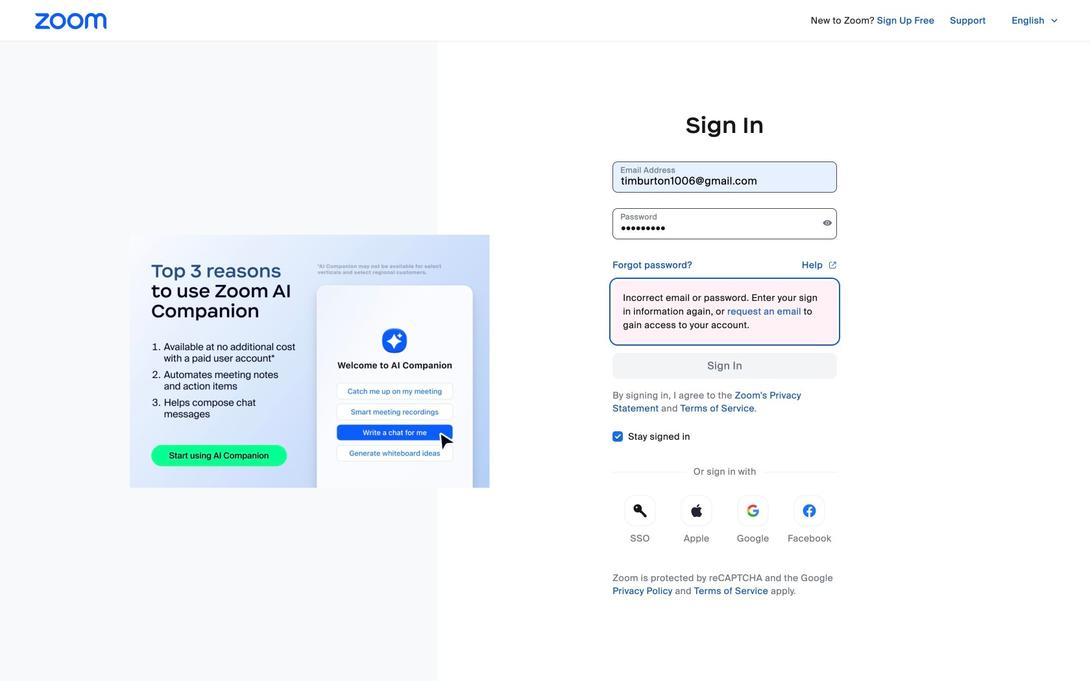 Task type: describe. For each thing, give the bounding box(es) containing it.
zoom logo image
[[35, 13, 107, 29]]

sign in with apple image
[[691, 505, 704, 518]]

Email Address email field
[[613, 162, 838, 193]]



Task type: locate. For each thing, give the bounding box(es) containing it.
window new image
[[829, 259, 838, 272]]

Password password field
[[613, 208, 838, 239]]

down image
[[1051, 14, 1060, 27]]

start using zoom ai companion image
[[130, 235, 490, 488]]



Task type: vqa. For each thing, say whether or not it's contained in the screenshot.
Personal Menu Menu
no



